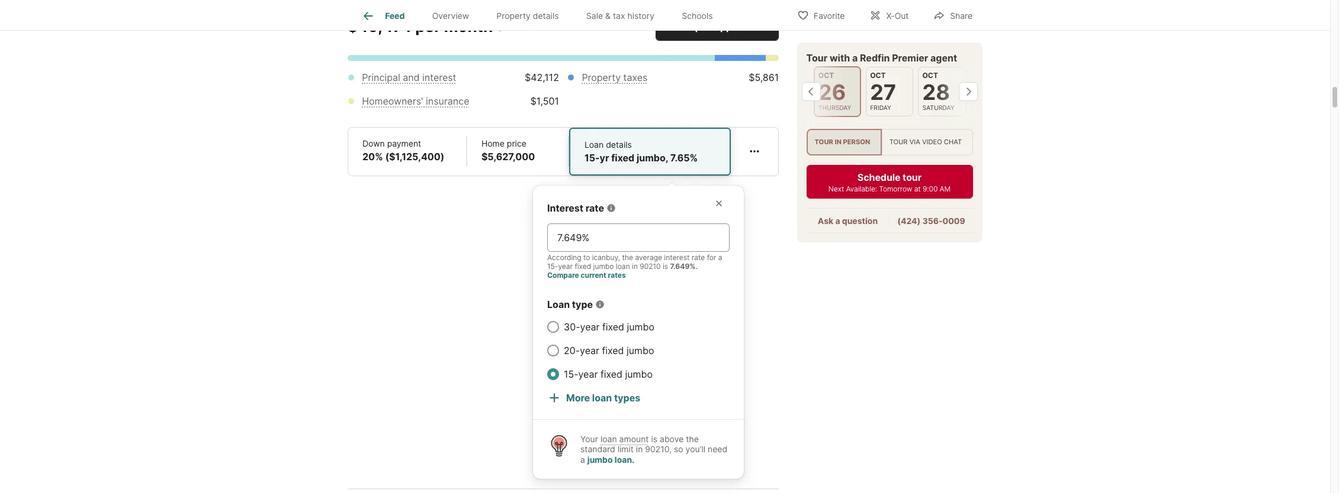 Task type: locate. For each thing, give the bounding box(es) containing it.
1 horizontal spatial 15-
[[564, 369, 578, 381]]

rate left for
[[692, 253, 705, 262]]

loan inside the loan details 15-yr fixed jumbo, 7.65%
[[585, 140, 604, 150]]

interest
[[547, 202, 583, 214]]

jumbo for 30-year fixed jumbo
[[627, 321, 655, 333]]

redfin
[[860, 52, 890, 64]]

favorite
[[814, 10, 845, 20]]

$5,627,000
[[481, 151, 535, 163]]

0 horizontal spatial is
[[651, 435, 657, 445]]

interest right average
[[664, 253, 690, 262]]

0 vertical spatial in
[[835, 138, 842, 147]]

schedule
[[858, 172, 901, 184]]

the inside according to icanbuy, the average interest rate for a 15-year fixed jumbo loan in 90210 is 7.649 %. compare current rates
[[622, 253, 633, 262]]

2 horizontal spatial 15-
[[585, 152, 600, 164]]

ask a question
[[818, 216, 878, 226]]

90210
[[640, 262, 661, 271], [645, 445, 669, 455]]

0 vertical spatial details
[[533, 11, 559, 21]]

tour for tour via video chat
[[890, 138, 908, 147]]

year left to at the left bottom of page
[[558, 262, 573, 271]]

2 horizontal spatial oct
[[923, 71, 938, 80]]

1 vertical spatial 90210
[[645, 445, 669, 455]]

20%
[[362, 151, 383, 163]]

2 vertical spatial loan
[[601, 435, 617, 445]]

0 horizontal spatial property
[[497, 11, 531, 21]]

available:
[[846, 185, 878, 194]]

7.649
[[670, 262, 690, 271]]

a right for
[[718, 253, 722, 262]]

0 horizontal spatial 15-
[[547, 262, 558, 271]]

26
[[819, 79, 846, 105]]

20-
[[564, 345, 580, 357]]

loan up 30-year fixed jumbo option
[[547, 299, 570, 311]]

9:00
[[923, 185, 938, 194]]

jumbo
[[593, 262, 614, 271], [627, 321, 655, 333], [627, 345, 654, 357], [625, 369, 653, 381], [587, 455, 613, 465]]

90210 down above
[[645, 445, 669, 455]]

tour for tour in person
[[815, 138, 834, 147]]

90210 left 7.649
[[640, 262, 661, 271]]

fixed for 15-year fixed jumbo
[[601, 369, 623, 381]]

feed link
[[361, 9, 405, 23]]

question
[[842, 216, 878, 226]]

to
[[583, 253, 590, 262]]

1 horizontal spatial the
[[686, 435, 699, 445]]

schedule tour next available: tomorrow at 9:00 am
[[829, 172, 951, 194]]

1 vertical spatial interest
[[664, 253, 690, 262]]

tour left the with
[[807, 52, 828, 64]]

year down type on the bottom of page
[[580, 321, 600, 333]]

1 vertical spatial property
[[582, 72, 621, 83]]

year down "30-"
[[580, 345, 599, 357]]

0 vertical spatial property
[[497, 11, 531, 21]]

is
[[663, 262, 668, 271], [651, 435, 657, 445]]

oct inside oct 28 saturday
[[923, 71, 938, 80]]

payment
[[387, 138, 421, 149]]

1 horizontal spatial interest
[[664, 253, 690, 262]]

, so you'll need a
[[580, 445, 727, 465]]

90210 inside according to icanbuy, the average interest rate for a 15-year fixed jumbo loan in 90210 is 7.649 %. compare current rates
[[640, 262, 661, 271]]

overview tab
[[418, 2, 483, 30]]

friday
[[870, 104, 892, 112]]

a right the ask
[[836, 216, 841, 226]]

details inside tab
[[533, 11, 559, 21]]

0 horizontal spatial oct
[[819, 71, 834, 80]]

year inside according to icanbuy, the average interest rate for a 15-year fixed jumbo loan in 90210 is 7.649 %. compare current rates
[[558, 262, 573, 271]]

1 horizontal spatial details
[[606, 140, 632, 150]]

year up more
[[578, 369, 598, 381]]

in left person
[[835, 138, 842, 147]]

15- up interest rate
[[585, 152, 600, 164]]

rate right interest on the left top
[[586, 202, 604, 214]]

oct down the with
[[819, 71, 834, 80]]

0 horizontal spatial details
[[533, 11, 559, 21]]

3 oct from the left
[[923, 71, 938, 80]]

oct inside the oct 26 thursday
[[819, 71, 834, 80]]

oct for 26
[[819, 71, 834, 80]]

1 vertical spatial loan
[[592, 393, 612, 404]]

reset button
[[517, 17, 544, 38]]

a right the with
[[853, 52, 858, 64]]

list box containing tour in person
[[807, 129, 973, 156]]

year for 20-
[[580, 345, 599, 357]]

loan up standard
[[601, 435, 617, 445]]

rate inside according to icanbuy, the average interest rate for a 15-year fixed jumbo loan in 90210 is 7.649 %. compare current rates
[[692, 253, 705, 262]]

lightbulb icon element
[[547, 435, 580, 466]]

x-out
[[886, 10, 909, 20]]

30-
[[564, 321, 580, 333]]

loan type
[[547, 299, 593, 311]]

jumbo up 20-year fixed jumbo
[[627, 321, 655, 333]]

1 vertical spatial 15-
[[547, 262, 558, 271]]

property up reset
[[497, 11, 531, 21]]

average
[[635, 253, 662, 262]]

compare
[[547, 271, 579, 280]]

2 oct from the left
[[870, 71, 886, 80]]

premier
[[892, 52, 929, 64]]

types
[[614, 393, 640, 404]]

15- left to at the left bottom of page
[[547, 262, 558, 271]]

0 vertical spatial the
[[622, 253, 633, 262]]

loan left average
[[616, 262, 630, 271]]

interest up insurance
[[422, 72, 456, 83]]

details inside the loan details 15-yr fixed jumbo, 7.65%
[[606, 140, 632, 150]]

home price $5,627,000
[[481, 138, 535, 163]]

7.65%
[[670, 152, 698, 164]]

1 horizontal spatial oct
[[870, 71, 886, 80]]

and
[[403, 72, 420, 83]]

property details tab
[[483, 2, 573, 30]]

15- right 15-year fixed jumbo "radio" in the left bottom of the page
[[564, 369, 578, 381]]

property inside tab
[[497, 11, 531, 21]]

oct down agent
[[923, 71, 938, 80]]

is inside is above the standard limit in
[[651, 435, 657, 445]]

None text field
[[557, 231, 720, 245]]

1 horizontal spatial loan
[[585, 140, 604, 150]]

$42,112
[[525, 72, 559, 83]]

tour left via on the top of page
[[890, 138, 908, 147]]

sale & tax history tab
[[573, 2, 668, 30]]

1 horizontal spatial property
[[582, 72, 621, 83]]

$49,474
[[348, 17, 412, 35]]

15-
[[585, 152, 600, 164], [547, 262, 558, 271], [564, 369, 578, 381]]

overview
[[432, 11, 469, 21]]

jumbo for 15-year fixed jumbo
[[625, 369, 653, 381]]

&
[[605, 11, 611, 21]]

None button
[[814, 66, 862, 118], [866, 67, 914, 117], [919, 67, 966, 117], [814, 66, 862, 118], [866, 67, 914, 117], [919, 67, 966, 117]]

tooltip
[[533, 176, 964, 480]]

down
[[362, 138, 385, 149]]

fixed inside according to icanbuy, the average interest rate for a 15-year fixed jumbo loan in 90210 is 7.649 %. compare current rates
[[575, 262, 591, 271]]

tour left person
[[815, 138, 834, 147]]

reset
[[517, 22, 543, 33]]

is above the standard limit in
[[580, 435, 699, 455]]

property for property taxes
[[582, 72, 621, 83]]

1 vertical spatial the
[[686, 435, 699, 445]]

0 horizontal spatial interest
[[422, 72, 456, 83]]

tour
[[903, 172, 922, 184]]

loan up yr
[[585, 140, 604, 150]]

compare current rates link
[[547, 271, 626, 280]]

person
[[843, 138, 871, 147]]

out
[[895, 10, 909, 20]]

0 horizontal spatial rate
[[586, 202, 604, 214]]

0 horizontal spatial the
[[622, 253, 633, 262]]

1 vertical spatial details
[[606, 140, 632, 150]]

interest
[[422, 72, 456, 83], [664, 253, 690, 262]]

fixed inside the loan details 15-yr fixed jumbo, 7.65%
[[611, 152, 635, 164]]

details up yr
[[606, 140, 632, 150]]

$5,861
[[749, 72, 779, 83]]

jumbo up the 'types'
[[625, 369, 653, 381]]

1 vertical spatial is
[[651, 435, 657, 445]]

0 vertical spatial 90210
[[640, 262, 661, 271]]

the up rates
[[622, 253, 633, 262]]

oct
[[819, 71, 834, 80], [870, 71, 886, 80], [923, 71, 938, 80]]

interest inside according to icanbuy, the average interest rate for a 15-year fixed jumbo loan in 90210 is 7.649 %. compare current rates
[[664, 253, 690, 262]]

property for property details
[[497, 11, 531, 21]]

27
[[870, 79, 897, 105]]

previous image
[[802, 82, 821, 101]]

tax
[[613, 11, 625, 21]]

principal and interest link
[[362, 72, 456, 83]]

is left 7.649
[[663, 262, 668, 271]]

loan for types
[[592, 393, 612, 404]]

1 vertical spatial loan
[[547, 299, 570, 311]]

0 horizontal spatial loan
[[547, 299, 570, 311]]

homeowners' insurance
[[362, 95, 469, 107]]

tab list
[[348, 0, 736, 30]]

0 vertical spatial loan
[[616, 262, 630, 271]]

1 horizontal spatial is
[[663, 262, 668, 271]]

loan inside tooltip
[[547, 299, 570, 311]]

jumbo inside according to icanbuy, the average interest rate for a 15-year fixed jumbo loan in 90210 is 7.649 %. compare current rates
[[593, 262, 614, 271]]

oct inside oct 27 friday
[[870, 71, 886, 80]]

1 vertical spatial rate
[[692, 253, 705, 262]]

details up reset
[[533, 11, 559, 21]]

oct down the redfin
[[870, 71, 886, 80]]

jumbo right to at the left bottom of page
[[593, 262, 614, 271]]

details for loan details 15-yr fixed jumbo, 7.65%
[[606, 140, 632, 150]]

the
[[622, 253, 633, 262], [686, 435, 699, 445]]

15-year fixed jumbo
[[564, 369, 653, 381]]

30-year fixed jumbo radio
[[547, 321, 559, 333]]

the up you'll in the right bottom of the page
[[686, 435, 699, 445]]

property left the taxes on the top left of page
[[582, 72, 621, 83]]

0 vertical spatial is
[[663, 262, 668, 271]]

oct 28 saturday
[[923, 71, 955, 112]]

in down the amount at the bottom left
[[636, 445, 643, 455]]

homeowners' insurance link
[[362, 95, 469, 107]]

a down standard
[[580, 455, 585, 465]]

jumbo down 30-year fixed jumbo
[[627, 345, 654, 357]]

1 vertical spatial in
[[632, 262, 638, 271]]

taxes
[[623, 72, 648, 83]]

loan amount link
[[601, 435, 649, 445]]

next image
[[959, 82, 978, 101]]

the inside is above the standard limit in
[[686, 435, 699, 445]]

1 horizontal spatial rate
[[692, 253, 705, 262]]

list box
[[807, 129, 973, 156]]

oct 27 friday
[[870, 71, 897, 112]]

0 vertical spatial loan
[[585, 140, 604, 150]]

is up , so you'll need a
[[651, 435, 657, 445]]

none text field inside tooltip
[[557, 231, 720, 245]]

home
[[481, 138, 505, 149]]

tomorrow
[[879, 185, 913, 194]]

0 vertical spatial 15-
[[585, 152, 600, 164]]

loan
[[616, 262, 630, 271], [592, 393, 612, 404], [601, 435, 617, 445]]

in right rates
[[632, 262, 638, 271]]

2 vertical spatial in
[[636, 445, 643, 455]]

rate
[[586, 202, 604, 214], [692, 253, 705, 262]]

$49,474 per month
[[348, 17, 493, 35]]

loan
[[585, 140, 604, 150], [547, 299, 570, 311]]

fixed for 20-year fixed jumbo
[[602, 345, 624, 357]]

1 oct from the left
[[819, 71, 834, 80]]

is inside according to icanbuy, the average interest rate for a 15-year fixed jumbo loan in 90210 is 7.649 %. compare current rates
[[663, 262, 668, 271]]

principal and interest
[[362, 72, 456, 83]]

loan right more
[[592, 393, 612, 404]]

jumbo loan.
[[587, 455, 635, 465]]



Task type: describe. For each thing, give the bounding box(es) containing it.
amount
[[619, 435, 649, 445]]

month
[[444, 17, 493, 35]]

jumbo down standard
[[587, 455, 613, 465]]

28
[[923, 79, 950, 105]]

20-year fixed jumbo
[[564, 345, 654, 357]]

tab list containing feed
[[348, 0, 736, 30]]

0 vertical spatial interest
[[422, 72, 456, 83]]

tour in person
[[815, 138, 871, 147]]

according to icanbuy, the average interest rate for a 15-year fixed jumbo loan in 90210 is 7.649 %. compare current rates
[[547, 253, 722, 280]]

history
[[628, 11, 654, 21]]

details for property details
[[533, 11, 559, 21]]

down payment 20% ($1,125,400)
[[362, 138, 444, 163]]

oct for 28
[[923, 71, 938, 80]]

video
[[922, 138, 942, 147]]

oct 26 thursday
[[819, 71, 852, 112]]

x-out button
[[860, 3, 919, 27]]

fixed for 30-year fixed jumbo
[[602, 321, 624, 333]]

you'll
[[686, 445, 705, 455]]

interest rate
[[547, 202, 604, 214]]

sale
[[586, 11, 603, 21]]

ask a question link
[[818, 216, 878, 226]]

yr
[[600, 152, 609, 164]]

schools
[[682, 11, 713, 21]]

loan for loan type
[[547, 299, 570, 311]]

price
[[507, 138, 527, 149]]

tooltip containing interest rate
[[533, 176, 964, 480]]

loan for loan details 15-yr fixed jumbo, 7.65%
[[585, 140, 604, 150]]

loan.
[[615, 455, 635, 465]]

(424) 356-0009
[[898, 216, 966, 226]]

(424) 356-0009 link
[[898, 216, 966, 226]]

rates
[[608, 271, 626, 280]]

feed
[[385, 11, 405, 21]]

at
[[915, 185, 921, 194]]

limit
[[618, 445, 634, 455]]

30-year fixed jumbo
[[564, 321, 655, 333]]

a inside , so you'll need a
[[580, 455, 585, 465]]

insurance
[[426, 95, 469, 107]]

get
[[677, 21, 693, 32]]

current
[[581, 271, 606, 280]]

in inside according to icanbuy, the average interest rate for a 15-year fixed jumbo loan in 90210 is 7.649 %. compare current rates
[[632, 262, 638, 271]]

schools tab
[[668, 2, 727, 30]]

2 vertical spatial 15-
[[564, 369, 578, 381]]

year for 30-
[[580, 321, 600, 333]]

in inside list box
[[835, 138, 842, 147]]

loan for amount
[[601, 435, 617, 445]]

oct for 27
[[870, 71, 886, 80]]

(424)
[[898, 216, 921, 226]]

0 vertical spatial rate
[[586, 202, 604, 214]]

tour with a redfin premier agent
[[807, 52, 958, 64]]

approved
[[715, 21, 758, 32]]

jumbo for 20-year fixed jumbo
[[627, 345, 654, 357]]

so
[[674, 445, 683, 455]]

0009
[[943, 216, 966, 226]]

x-
[[886, 10, 895, 20]]

need
[[708, 445, 727, 455]]

for
[[707, 253, 716, 262]]

ask
[[818, 216, 834, 226]]

standard
[[580, 445, 615, 455]]

via
[[910, 138, 921, 147]]

agent
[[931, 52, 958, 64]]

above
[[660, 435, 684, 445]]

type
[[572, 299, 593, 311]]

15- inside the loan details 15-yr fixed jumbo, 7.65%
[[585, 152, 600, 164]]

thursday
[[819, 104, 852, 112]]

with
[[830, 52, 850, 64]]

$1,501
[[530, 95, 559, 107]]

%.
[[690, 262, 698, 271]]

next
[[829, 185, 844, 194]]

tour via video chat
[[890, 138, 962, 147]]

20-year fixed jumbo radio
[[547, 345, 559, 357]]

loan details 15-yr fixed jumbo, 7.65%
[[585, 140, 698, 164]]

principal
[[362, 72, 400, 83]]

loan inside according to icanbuy, the average interest rate for a 15-year fixed jumbo loan in 90210 is 7.649 %. compare current rates
[[616, 262, 630, 271]]

in inside is above the standard limit in
[[636, 445, 643, 455]]

,
[[669, 445, 672, 455]]

15-year fixed jumbo radio
[[547, 369, 559, 381]]

($1,125,400)
[[385, 151, 444, 163]]

more loan types
[[566, 393, 640, 404]]

share
[[950, 10, 973, 20]]

15- inside according to icanbuy, the average interest rate for a 15-year fixed jumbo loan in 90210 is 7.649 %. compare current rates
[[547, 262, 558, 271]]

lightbulb icon image
[[547, 435, 571, 458]]

your loan amount
[[580, 435, 649, 445]]

356-
[[923, 216, 943, 226]]

tour for tour with a redfin premier agent
[[807, 52, 828, 64]]

your
[[580, 435, 598, 445]]

pre-
[[695, 21, 715, 32]]

jumbo loan. link
[[587, 455, 635, 465]]

a inside according to icanbuy, the average interest rate for a 15-year fixed jumbo loan in 90210 is 7.649 %. compare current rates
[[718, 253, 722, 262]]

property details
[[497, 11, 559, 21]]

property taxes link
[[582, 72, 648, 83]]

year for 15-
[[578, 369, 598, 381]]

icanbuy,
[[592, 253, 620, 262]]

get pre-approved
[[677, 21, 758, 32]]

saturday
[[923, 104, 955, 112]]



Task type: vqa. For each thing, say whether or not it's contained in the screenshot.
border,
no



